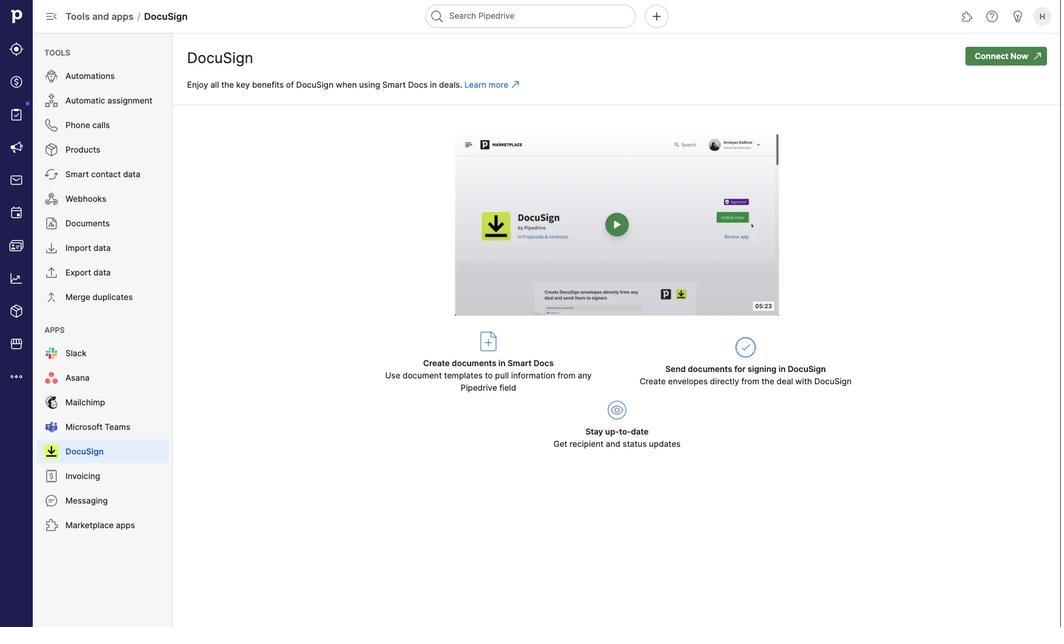 Task type: describe. For each thing, give the bounding box(es) containing it.
marketplace apps
[[66, 520, 135, 530]]

automations link
[[37, 64, 168, 88]]

calls
[[92, 120, 110, 130]]

docusign link
[[37, 440, 168, 463]]

using
[[359, 80, 380, 90]]

0 vertical spatial data
[[123, 169, 140, 179]]

0 vertical spatial and
[[92, 11, 109, 22]]

benefits
[[252, 80, 284, 90]]

deal
[[777, 377, 794, 386]]

color undefined image for export data
[[44, 266, 59, 280]]

color undefined image up campaigns icon
[[9, 108, 23, 122]]

color undefined image for merge duplicates
[[44, 290, 59, 304]]

duplicates
[[93, 292, 133, 302]]

/
[[137, 11, 141, 22]]

color undefined image for mailchimp
[[44, 395, 59, 410]]

leads image
[[9, 42, 23, 56]]

pipedrive
[[461, 383, 497, 393]]

documents
[[66, 218, 110, 228]]

updates
[[649, 439, 681, 449]]

date
[[631, 427, 649, 437]]

color undefined image for docusign
[[44, 445, 59, 459]]

phone calls
[[66, 120, 110, 130]]

0 vertical spatial smart
[[383, 80, 406, 90]]

documents for envelopes
[[688, 364, 733, 374]]

mailchimp link
[[37, 391, 168, 414]]

slack link
[[37, 342, 168, 365]]

sales inbox image
[[9, 173, 23, 187]]

document
[[403, 370, 442, 380]]

create documents in smart docs use document templates to pull information from any pipedrive field
[[385, 358, 592, 393]]

webhooks
[[66, 194, 106, 204]]

contact
[[91, 169, 121, 179]]

invoicing
[[66, 471, 100, 481]]

h
[[1040, 12, 1046, 21]]

automations
[[66, 71, 115, 81]]

merge duplicates
[[66, 292, 133, 302]]

tools for tools and apps / docusign
[[66, 11, 90, 22]]

any
[[578, 370, 592, 380]]

smart contact data link
[[37, 163, 168, 186]]

phone
[[66, 120, 90, 130]]

products
[[66, 145, 100, 155]]

marketplace
[[66, 520, 114, 530]]

signing
[[748, 364, 777, 374]]

automatic
[[66, 96, 105, 106]]

import data
[[66, 243, 111, 253]]

use
[[385, 370, 401, 380]]

phone calls link
[[37, 113, 168, 137]]

home image
[[8, 8, 25, 25]]

key
[[236, 80, 250, 90]]

import
[[66, 243, 91, 253]]

smart inside menu
[[66, 169, 89, 179]]

data for export data
[[93, 268, 111, 278]]

the inside send documents for signing in docusign create envelopes directly from the deal with docusign
[[762, 377, 775, 386]]

slack
[[66, 348, 87, 358]]

connect
[[975, 51, 1009, 61]]

microsoft teams
[[66, 422, 130, 432]]

products link
[[37, 138, 168, 161]]

sales assistant image
[[1011, 9, 1026, 23]]

data for import data
[[93, 243, 111, 253]]

import data link
[[37, 236, 168, 260]]

color undefined image for webhooks
[[44, 192, 59, 206]]

docusign right of on the top of page
[[296, 80, 334, 90]]

color undefined image for automatic assignment
[[44, 94, 59, 108]]

export data
[[66, 268, 111, 278]]

color undefined image for asana
[[44, 371, 59, 385]]

microsoft
[[66, 422, 103, 432]]

quick help image
[[986, 9, 1000, 23]]

products image
[[9, 304, 23, 318]]

export
[[66, 268, 91, 278]]

color undefined image for invoicing
[[44, 469, 59, 483]]

docusign menu item
[[33, 440, 173, 463]]

with
[[796, 377, 813, 386]]

smart docs docusign image
[[455, 133, 780, 316]]

to
[[485, 370, 493, 380]]

deals image
[[9, 75, 23, 89]]

stay up-to-date get recipient and status updates
[[554, 427, 681, 449]]

docusign right /
[[144, 11, 188, 22]]

tools for tools
[[44, 48, 70, 57]]



Task type: locate. For each thing, give the bounding box(es) containing it.
stay
[[586, 427, 604, 437]]

learn more link
[[465, 80, 520, 90]]

in
[[430, 80, 437, 90], [499, 358, 506, 368], [779, 364, 786, 374]]

enjoy
[[187, 80, 208, 90]]

color undefined image inside documents link
[[44, 216, 59, 230]]

all
[[211, 80, 219, 90]]

docs inside create documents in smart docs use document templates to pull information from any pipedrive field
[[534, 358, 554, 368]]

0 horizontal spatial smart
[[66, 169, 89, 179]]

connect now link
[[966, 47, 1048, 66]]

color undefined image left the 'import'
[[44, 241, 59, 255]]

from left any
[[558, 370, 576, 380]]

the
[[221, 80, 234, 90], [762, 377, 775, 386]]

0 vertical spatial tools
[[66, 11, 90, 22]]

connect now
[[975, 51, 1029, 61]]

and down 'up-' on the bottom right of page
[[606, 439, 621, 449]]

in inside send documents for signing in docusign create envelopes directly from the deal with docusign
[[779, 364, 786, 374]]

1 vertical spatial data
[[93, 243, 111, 253]]

0 horizontal spatial and
[[92, 11, 109, 22]]

marketplace image
[[9, 337, 23, 351]]

more image
[[9, 370, 23, 384]]

invoicing link
[[37, 464, 168, 488]]

docs up 'information'
[[534, 358, 554, 368]]

from inside send documents for signing in docusign create envelopes directly from the deal with docusign
[[742, 377, 760, 386]]

1 vertical spatial and
[[606, 439, 621, 449]]

1 vertical spatial the
[[762, 377, 775, 386]]

quick add image
[[650, 9, 664, 23]]

pull
[[495, 370, 509, 380]]

export data link
[[37, 261, 168, 284]]

color undefined image inside invoicing "link"
[[44, 469, 59, 483]]

messaging link
[[37, 489, 168, 512]]

now
[[1011, 51, 1029, 61]]

docs left deals.
[[408, 80, 428, 90]]

create inside send documents for signing in docusign create envelopes directly from the deal with docusign
[[640, 377, 666, 386]]

2 color undefined image from the top
[[44, 94, 59, 108]]

color undefined image for marketplace apps
[[44, 518, 59, 532]]

10 color undefined image from the top
[[44, 469, 59, 483]]

apps
[[44, 325, 65, 334]]

1 vertical spatial docs
[[534, 358, 554, 368]]

up-
[[606, 427, 619, 437]]

color undefined image
[[9, 108, 23, 122], [44, 167, 59, 181], [44, 192, 59, 206], [44, 241, 59, 255], [44, 371, 59, 385], [44, 395, 59, 410], [44, 420, 59, 434]]

of
[[286, 80, 294, 90]]

data
[[123, 169, 140, 179], [93, 243, 111, 253], [93, 268, 111, 278]]

0 horizontal spatial documents
[[452, 358, 497, 368]]

campaigns image
[[9, 140, 23, 154]]

0 horizontal spatial docs
[[408, 80, 428, 90]]

send
[[666, 364, 686, 374]]

deals.
[[439, 80, 462, 90]]

contacts image
[[9, 239, 23, 253]]

more
[[489, 80, 509, 90]]

color undefined image inside smart contact data link
[[44, 167, 59, 181]]

create up document
[[423, 358, 450, 368]]

docusign
[[144, 11, 188, 22], [187, 49, 253, 67], [296, 80, 334, 90], [788, 364, 826, 374], [815, 377, 852, 386], [66, 447, 104, 457]]

color undefined image left the 'asana'
[[44, 371, 59, 385]]

envelopes
[[669, 377, 708, 386]]

smart up 'information'
[[508, 358, 532, 368]]

color undefined image inside the mailchimp link
[[44, 395, 59, 410]]

h button
[[1031, 5, 1055, 28]]

color undefined image
[[44, 69, 59, 83], [44, 94, 59, 108], [44, 118, 59, 132], [44, 143, 59, 157], [44, 216, 59, 230], [44, 266, 59, 280], [44, 290, 59, 304], [44, 346, 59, 360], [44, 445, 59, 459], [44, 469, 59, 483], [44, 494, 59, 508], [44, 518, 59, 532]]

1 vertical spatial create
[[640, 377, 666, 386]]

7 color undefined image from the top
[[44, 290, 59, 304]]

color primary image
[[511, 80, 520, 89]]

color undefined image inside asana link
[[44, 371, 59, 385]]

docusign right with
[[815, 377, 852, 386]]

1 horizontal spatial smart
[[383, 80, 406, 90]]

color undefined image for microsoft teams
[[44, 420, 59, 434]]

smart inside create documents in smart docs use document templates to pull information from any pipedrive field
[[508, 358, 532, 368]]

asana link
[[37, 366, 168, 390]]

the down signing
[[762, 377, 775, 386]]

learn
[[465, 80, 487, 90]]

color undefined image inside merge duplicates link
[[44, 290, 59, 304]]

microsoft teams link
[[37, 415, 168, 439]]

smart right using
[[383, 80, 406, 90]]

color undefined image inside the microsoft teams link
[[44, 420, 59, 434]]

1 horizontal spatial in
[[499, 358, 506, 368]]

data right the export
[[93, 268, 111, 278]]

to-
[[619, 427, 631, 437]]

from down 'for'
[[742, 377, 760, 386]]

send documents for signing in docusign create envelopes directly from the deal with docusign
[[640, 364, 852, 386]]

smart
[[383, 80, 406, 90], [66, 169, 89, 179], [508, 358, 532, 368]]

docs
[[408, 80, 428, 90], [534, 358, 554, 368]]

2 horizontal spatial smart
[[508, 358, 532, 368]]

color undefined image inside automatic assignment link
[[44, 94, 59, 108]]

menu
[[0, 0, 33, 627], [33, 33, 173, 627]]

color undefined image right sales inbox icon
[[44, 167, 59, 181]]

color undefined image inside messaging link
[[44, 494, 59, 508]]

create inside create documents in smart docs use document templates to pull information from any pipedrive field
[[423, 358, 450, 368]]

from
[[558, 370, 576, 380], [742, 377, 760, 386]]

0 horizontal spatial create
[[423, 358, 450, 368]]

field
[[500, 383, 517, 393]]

docusign up with
[[788, 364, 826, 374]]

1 vertical spatial smart
[[66, 169, 89, 179]]

0 horizontal spatial from
[[558, 370, 576, 380]]

tools and apps / docusign
[[66, 11, 188, 22]]

directly
[[711, 377, 740, 386]]

0 horizontal spatial in
[[430, 80, 437, 90]]

webhooks link
[[37, 187, 168, 211]]

3 color undefined image from the top
[[44, 118, 59, 132]]

color undefined image inside marketplace apps link
[[44, 518, 59, 532]]

learn more
[[465, 80, 509, 90]]

tools right menu toggle icon
[[66, 11, 90, 22]]

documents
[[452, 358, 497, 368], [688, 364, 733, 374]]

2 vertical spatial smart
[[508, 358, 532, 368]]

color undefined image for smart contact data
[[44, 167, 59, 181]]

2 vertical spatial data
[[93, 268, 111, 278]]

color undefined image for phone calls
[[44, 118, 59, 132]]

templates
[[444, 370, 483, 380]]

tools down menu toggle icon
[[44, 48, 70, 57]]

smart contact data
[[66, 169, 140, 179]]

from inside create documents in smart docs use document templates to pull information from any pipedrive field
[[558, 370, 576, 380]]

automatic assignment link
[[37, 89, 168, 112]]

data right the 'import'
[[93, 243, 111, 253]]

asana
[[66, 373, 90, 383]]

in up pull
[[499, 358, 506, 368]]

menu toggle image
[[44, 9, 59, 23]]

when
[[336, 80, 357, 90]]

teams
[[105, 422, 130, 432]]

docusign down microsoft
[[66, 447, 104, 457]]

activities image
[[9, 206, 23, 220]]

enjoy all the key benefits of docusign when using smart docs in deals.
[[187, 80, 465, 90]]

documents inside create documents in smart docs use document templates to pull information from any pipedrive field
[[452, 358, 497, 368]]

and
[[92, 11, 109, 22], [606, 439, 621, 449]]

automatic assignment
[[66, 96, 153, 106]]

and left /
[[92, 11, 109, 22]]

marketplace apps link
[[37, 514, 168, 537]]

apps left /
[[112, 11, 134, 22]]

merge duplicates link
[[37, 285, 168, 309]]

smart down products
[[66, 169, 89, 179]]

color undefined image inside export data link
[[44, 266, 59, 280]]

color undefined image for messaging
[[44, 494, 59, 508]]

insights image
[[9, 271, 23, 285]]

data right contact
[[123, 169, 140, 179]]

4 color undefined image from the top
[[44, 143, 59, 157]]

apps down messaging link
[[116, 520, 135, 530]]

color primary inverted image
[[1031, 51, 1045, 61]]

mailchimp
[[66, 398, 105, 407]]

documents inside send documents for signing in docusign create envelopes directly from the deal with docusign
[[688, 364, 733, 374]]

Search Pipedrive field
[[426, 5, 636, 28]]

11 color undefined image from the top
[[44, 494, 59, 508]]

information
[[511, 370, 556, 380]]

1 horizontal spatial the
[[762, 377, 775, 386]]

apps inside menu
[[116, 520, 135, 530]]

apps
[[112, 11, 134, 22], [116, 520, 135, 530]]

9 color undefined image from the top
[[44, 445, 59, 459]]

documents up templates
[[452, 358, 497, 368]]

merge
[[66, 292, 90, 302]]

1 horizontal spatial from
[[742, 377, 760, 386]]

color undefined image for automations
[[44, 69, 59, 83]]

0 vertical spatial apps
[[112, 11, 134, 22]]

status
[[623, 439, 647, 449]]

12 color undefined image from the top
[[44, 518, 59, 532]]

1 horizontal spatial documents
[[688, 364, 733, 374]]

1 vertical spatial tools
[[44, 48, 70, 57]]

get
[[554, 439, 568, 449]]

in up deal
[[779, 364, 786, 374]]

8 color undefined image from the top
[[44, 346, 59, 360]]

recipient
[[570, 439, 604, 449]]

color undefined image inside phone calls link
[[44, 118, 59, 132]]

1 horizontal spatial create
[[640, 377, 666, 386]]

messaging
[[66, 496, 108, 506]]

0 vertical spatial create
[[423, 358, 450, 368]]

color undefined image left microsoft
[[44, 420, 59, 434]]

menu containing automations
[[33, 33, 173, 627]]

docusign inside 'link'
[[66, 447, 104, 457]]

the right all
[[221, 80, 234, 90]]

1 horizontal spatial docs
[[534, 358, 554, 368]]

color undefined image left mailchimp
[[44, 395, 59, 410]]

0 vertical spatial docs
[[408, 80, 428, 90]]

color undefined image inside webhooks link
[[44, 192, 59, 206]]

color undefined image for documents
[[44, 216, 59, 230]]

0 vertical spatial the
[[221, 80, 234, 90]]

color undefined image inside slack link
[[44, 346, 59, 360]]

create
[[423, 358, 450, 368], [640, 377, 666, 386]]

documents up directly
[[688, 364, 733, 374]]

6 color undefined image from the top
[[44, 266, 59, 280]]

color undefined image inside products link
[[44, 143, 59, 157]]

color undefined image inside import data link
[[44, 241, 59, 255]]

color undefined image left the webhooks
[[44, 192, 59, 206]]

for
[[735, 364, 746, 374]]

tools
[[66, 11, 90, 22], [44, 48, 70, 57]]

5 color undefined image from the top
[[44, 216, 59, 230]]

2 horizontal spatial in
[[779, 364, 786, 374]]

documents link
[[37, 212, 168, 235]]

color undefined image for products
[[44, 143, 59, 157]]

docusign up all
[[187, 49, 253, 67]]

1 horizontal spatial and
[[606, 439, 621, 449]]

in left deals.
[[430, 80, 437, 90]]

and inside stay up-to-date get recipient and status updates
[[606, 439, 621, 449]]

color undefined image inside docusign 'link'
[[44, 445, 59, 459]]

in inside create documents in smart docs use document templates to pull information from any pipedrive field
[[499, 358, 506, 368]]

create down send
[[640, 377, 666, 386]]

color undefined image for import data
[[44, 241, 59, 255]]

color undefined image inside 'automations' 'link'
[[44, 69, 59, 83]]

1 vertical spatial apps
[[116, 520, 135, 530]]

color undefined image for slack
[[44, 346, 59, 360]]

documents for templates
[[452, 358, 497, 368]]

0 horizontal spatial the
[[221, 80, 234, 90]]

1 color undefined image from the top
[[44, 69, 59, 83]]

assignment
[[108, 96, 153, 106]]



Task type: vqa. For each thing, say whether or not it's contained in the screenshot.
in inside "Send documents for signing in DocuSign Create envelopes directly from the deal with DocuSign"
yes



